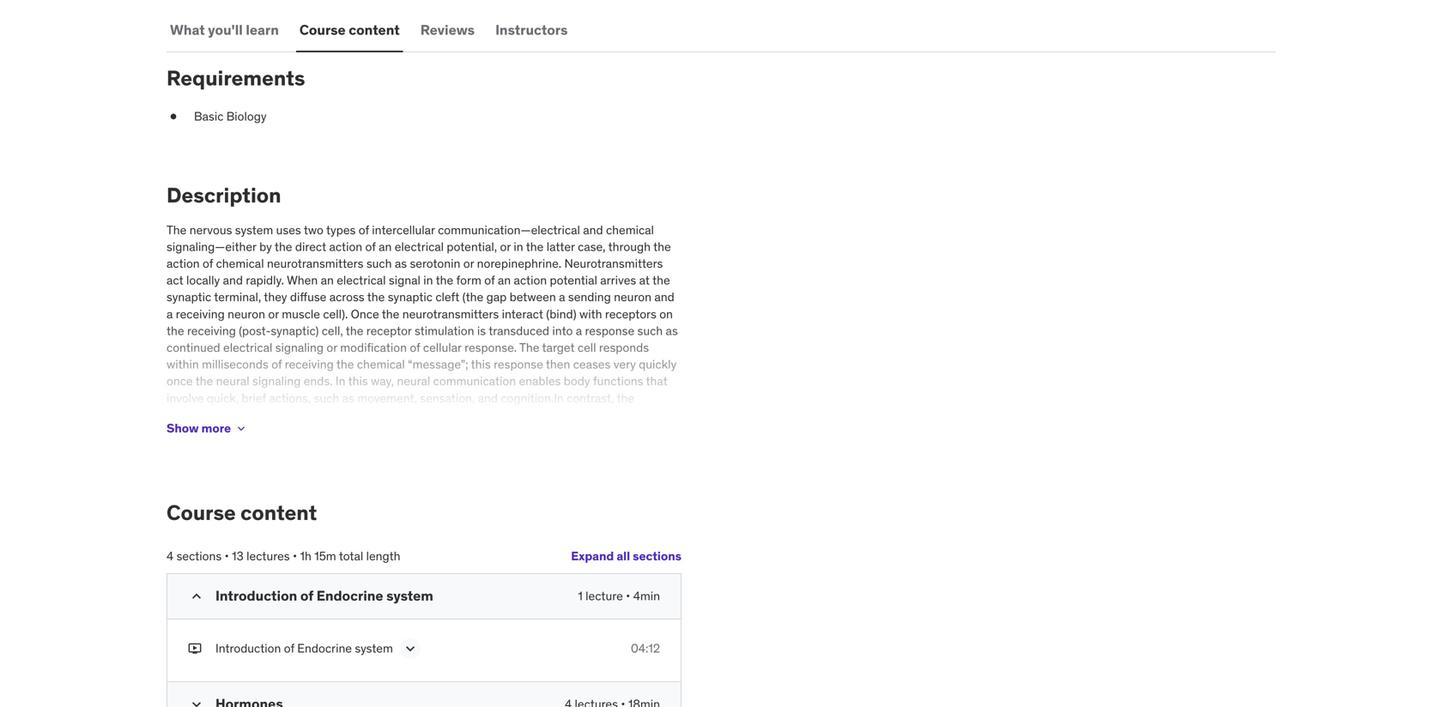 Task type: describe. For each thing, give the bounding box(es) containing it.
with inside the nervous system uses two types of intercellular communication—electrical and chemical signaling—either by the direct action of an electrical potential, or in the latter case, through the action of chemical neurotransmitters such as serotonin or norepinephrine. neurotransmitters act locally and rapidly. when an electrical signal in the form of an action potential arrives at the synaptic terminal, they diffuse across the synaptic cleft (the gap between a sending neuron and a receiving neuron or muscle cell). once the neurotransmitters interact (bind) with receptors on the receiving (post-synaptic) cell, the receptor stimulation is transduced into a response such as continued electrical signaling or modification of cellular response. the target cell responds within milliseconds of receiving the chemical "message"; this response then ceases very quickly once the neural signaling ends. in this way, neural communication enables body functions that involve quick, brief actions, such as movement, sensation, and cognition.in contrast, the endocrine system
[[580, 306, 602, 322]]

cells
[[475, 542, 500, 557]]

course inside button
[[300, 21, 346, 39]]

as
[[532, 458, 546, 473]]

in inside —into the extracellular fluid. hormones are transported primarily via the bloodstream throughout the body, where they bind to receptors on target cells, inducing a characteristic response. as a result, endocrine signaling requires more time than neural signaling to prompt a response in target cells, though the precise amount of time varies with different hormones. for example, the hormones released when you are confronted with a dangerous or frightening situation, called the fight-or-flight response, occur by the release of adrenal hormones—epinephrine and norepinephrine—within seconds. in contrast, it may take up to 48 hours for target cells to respond to certain reproductive hormones.
[[217, 542, 227, 557]]

and up case,
[[583, 222, 603, 238]]

contrast, inside —into the extracellular fluid. hormones are transported primarily via the bloodstream throughout the body, where they bind to receptors on target cells, inducing a characteristic response. as a result, endocrine signaling requires more time than neural signaling to prompt a response in target cells, though the precise amount of time varies with different hormones. for example, the hormones released when you are confronted with a dangerous or frightening situation, called the fight-or-flight response, occur by the release of adrenal hormones—epinephrine and norepinephrine—within seconds. in contrast, it may take up to 48 hours for target cells to respond to certain reproductive hormones.
[[230, 542, 277, 557]]

0 horizontal spatial hormones.
[[237, 559, 294, 574]]

total
[[339, 549, 363, 564]]

gap
[[486, 290, 507, 305]]

instructors button
[[492, 10, 571, 51]]

movement,
[[357, 390, 417, 406]]

• for 4
[[225, 549, 229, 564]]

synaptic)
[[271, 323, 319, 339]]

quickly
[[639, 357, 677, 372]]

result,
[[558, 458, 591, 473]]

nervous
[[190, 222, 232, 238]]

dangerous
[[337, 508, 394, 524]]

chemical up rapidly.
[[216, 256, 264, 271]]

0 horizontal spatial content
[[241, 500, 317, 526]]

response,
[[167, 525, 219, 541]]

2 horizontal spatial such
[[638, 323, 663, 339]]

signaling—either
[[167, 239, 256, 255]]

0 vertical spatial receiving
[[176, 306, 225, 322]]

bloodstream
[[428, 441, 496, 456]]

case,
[[578, 239, 606, 255]]

target down result,
[[566, 475, 599, 490]]

endocrine inside the nervous system uses two types of intercellular communication—electrical and chemical signaling—either by the direct action of an electrical potential, or in the latter case, through the action of chemical neurotransmitters such as serotonin or norepinephrine. neurotransmitters act locally and rapidly. when an electrical signal in the form of an action potential arrives at the synaptic terminal, they diffuse across the synaptic cleft (the gap between a sending neuron and a receiving neuron or muscle cell). once the neurotransmitters interact (bind) with receptors on the receiving (post-synaptic) cell, the receptor stimulation is transduced into a response such as continued electrical signaling or modification of cellular response. the target cell responds within milliseconds of receiving the chemical "message"; this response then ceases very quickly once the neural signaling ends. in this way, neural communication enables body functions that involve quick, brief actions, such as movement, sensation, and cognition.in contrast, the endocrine system
[[167, 407, 224, 423]]

of inside the uses just one method of communication: chemical signaling. these signals are sent by the endocrine organs, which secrete chemicals—the
[[389, 407, 399, 423]]

1 vertical spatial course
[[167, 500, 236, 526]]

transduced
[[489, 323, 550, 339]]

sections inside dropdown button
[[633, 548, 682, 564]]

seconds.
[[167, 542, 214, 557]]

a up (bind)
[[559, 290, 565, 305]]

instructors
[[495, 21, 568, 39]]

2 horizontal spatial an
[[498, 273, 511, 288]]

primarily
[[340, 441, 387, 456]]

0 horizontal spatial xsmall image
[[188, 641, 202, 657]]

communication:
[[402, 407, 488, 423]]

xsmall image inside show more button
[[235, 422, 248, 436]]

the down modification
[[336, 357, 354, 372]]

course content inside course content button
[[300, 21, 400, 39]]

1 vertical spatial cells,
[[602, 475, 629, 490]]

signaling.
[[542, 407, 593, 423]]

involve
[[167, 390, 204, 406]]

2 vertical spatial electrical
[[223, 340, 272, 355]]

continued
[[167, 340, 220, 355]]

and down communication on the left
[[478, 390, 498, 406]]

target inside the nervous system uses two types of intercellular communication—electrical and chemical signaling—either by the direct action of an electrical potential, or in the latter case, through the action of chemical neurotransmitters such as serotonin or norepinephrine. neurotransmitters act locally and rapidly. when an electrical signal in the form of an action potential arrives at the synaptic terminal, they diffuse across the synaptic cleft (the gap between a sending neuron and a receiving neuron or muscle cell). once the neurotransmitters interact (bind) with receptors on the receiving (post-synaptic) cell, the receptor stimulation is transduced into a response such as continued electrical signaling or modification of cellular response. the target cell responds within milliseconds of receiving the chemical "message"; this response then ceases very quickly once the neural signaling ends. in this way, neural communication enables body functions that involve quick, brief actions, such as movement, sensation, and cognition.in contrast, the endocrine system
[[542, 340, 575, 355]]

target down "transported" in the bottom left of the page
[[277, 458, 310, 473]]

interact
[[502, 306, 543, 322]]

xsmall image
[[167, 108, 180, 125]]

act
[[167, 273, 183, 288]]

via
[[390, 441, 405, 456]]

at
[[639, 273, 650, 288]]

what you'll learn button
[[167, 10, 282, 51]]

0 horizontal spatial the
[[167, 222, 187, 238]]

the up it
[[270, 525, 288, 541]]

by for signaling—either
[[259, 239, 272, 255]]

0 vertical spatial hormones.
[[422, 491, 479, 507]]

or up form
[[463, 256, 474, 271]]

2 synaptic from the left
[[388, 290, 433, 305]]

chemical up through
[[606, 222, 654, 238]]

system right nervous
[[235, 222, 273, 238]]

and inside —into the extracellular fluid. hormones are transported primarily via the bloodstream throughout the body, where they bind to receptors on target cells, inducing a characteristic response. as a result, endocrine signaling requires more time than neural signaling to prompt a response in target cells, though the precise amount of time varies with different hormones. for example, the hormones released when you are confronted with a dangerous or frightening situation, called the fight-or-flight response, occur by the release of adrenal hormones—epinephrine and norepinephrine—within seconds. in contrast, it may take up to 48 hours for target cells to respond to certain reproductive hormones.
[[520, 525, 540, 541]]

organs,
[[306, 424, 345, 440]]

arrives
[[600, 273, 636, 288]]

0 vertical spatial this
[[471, 357, 491, 372]]

expand all sections button
[[571, 539, 682, 574]]

2 vertical spatial such
[[314, 390, 339, 406]]

they inside —into the extracellular fluid. hormones are transported primarily via the bloodstream throughout the body, where they bind to receptors on target cells, inducing a characteristic response. as a result, endocrine signaling requires more time than neural signaling to prompt a response in target cells, though the precise amount of time varies with different hormones. for example, the hormones released when you are confronted with a dangerous or frightening situation, called the fight-or-flight response, occur by the release of adrenal hormones—epinephrine and norepinephrine—within seconds. in contrast, it may take up to 48 hours for target cells to respond to certain reproductive hormones.
[[649, 441, 672, 456]]

the up 'cleft'
[[436, 273, 453, 288]]

to down characteristic
[[436, 475, 447, 490]]

on inside —into the extracellular fluid. hormones are transported primarily via the bloodstream throughout the body, where they bind to receptors on target cells, inducing a characteristic response. as a result, endocrine signaling requires more time than neural signaling to prompt a response in target cells, though the precise amount of time varies with different hormones. for example, the hormones released when you are confronted with a dangerous or frightening situation, called the fight-or-flight response, occur by the release of adrenal hormones—epinephrine and norepinephrine—within seconds. in contrast, it may take up to 48 hours for target cells to respond to certain reproductive hormones.
[[261, 458, 274, 473]]

certain
[[577, 542, 614, 557]]

1 introduction from the top
[[216, 587, 297, 605]]

13
[[232, 549, 244, 564]]

2 vertical spatial receiving
[[285, 357, 334, 372]]

through
[[608, 239, 651, 255]]

a down varies
[[328, 508, 334, 524]]

signaling down synaptic)
[[275, 340, 324, 355]]

released
[[630, 491, 676, 507]]

serotonin
[[410, 256, 461, 271]]

description
[[167, 183, 281, 208]]

is
[[477, 323, 486, 339]]

actions,
[[269, 390, 311, 406]]

small image
[[188, 588, 205, 605]]

2 horizontal spatial action
[[514, 273, 547, 288]]

04:12
[[631, 641, 660, 657]]

body
[[564, 374, 590, 389]]

though
[[632, 475, 670, 490]]

0 horizontal spatial neurotransmitters
[[267, 256, 364, 271]]

1 vertical spatial time
[[286, 491, 310, 507]]

endocrine inside —into the extracellular fluid. hormones are transported primarily via the bloodstream throughout the body, where they bind to receptors on target cells, inducing a characteristic response. as a result, endocrine signaling requires more time than neural signaling to prompt a response in target cells, though the precise amount of time varies with different hormones. for example, the hormones released when you are confronted with a dangerous or frightening situation, called the fight-or-flight response, occur by the release of adrenal hormones—epinephrine and norepinephrine—within seconds. in contrast, it may take up to 48 hours for target cells to respond to certain reproductive hormones.
[[594, 458, 648, 473]]

the up body,
[[595, 424, 613, 440]]

between
[[510, 290, 556, 305]]

1 vertical spatial the
[[519, 340, 540, 355]]

the up called
[[553, 491, 571, 507]]

or-
[[610, 508, 625, 524]]

once
[[351, 306, 379, 322]]

contrast, inside the nervous system uses two types of intercellular communication—electrical and chemical signaling—either by the direct action of an electrical potential, or in the latter case, through the action of chemical neurotransmitters such as serotonin or norepinephrine. neurotransmitters act locally and rapidly. when an electrical signal in the form of an action potential arrives at the synaptic terminal, they diffuse across the synaptic cleft (the gap between a sending neuron and a receiving neuron or muscle cell). once the neurotransmitters interact (bind) with receptors on the receiving (post-synaptic) cell, the receptor stimulation is transduced into a response such as continued electrical signaling or modification of cellular response. the target cell responds within milliseconds of receiving the chemical "message"; this response then ceases very quickly once the neural signaling ends. in this way, neural communication enables body functions that involve quick, brief actions, such as movement, sensation, and cognition.in contrast, the endocrine system
[[567, 390, 614, 406]]

across
[[329, 290, 365, 305]]

0 horizontal spatial neural
[[216, 374, 250, 389]]

chemical inside the uses just one method of communication: chemical signaling. these signals are sent by the endocrine organs, which secrete chemicals—the
[[491, 407, 539, 423]]

and down neurotransmitters
[[655, 290, 675, 305]]

2 introduction from the top
[[216, 641, 281, 657]]

a down act
[[167, 306, 173, 322]]

requires
[[218, 475, 262, 490]]

the left fight-
[[560, 508, 578, 524]]

—into
[[561, 424, 592, 440]]

or down cell,
[[327, 340, 337, 355]]

called
[[525, 508, 557, 524]]

a up for
[[492, 475, 498, 490]]

0 horizontal spatial cells,
[[313, 458, 340, 473]]

and up terminal,
[[223, 273, 243, 288]]

than
[[322, 475, 346, 490]]

learn
[[246, 21, 279, 39]]

release
[[290, 525, 329, 541]]

you
[[198, 508, 217, 524]]

2 horizontal spatial are
[[254, 441, 272, 456]]

to right bind
[[193, 458, 204, 473]]

1 horizontal spatial electrical
[[337, 273, 386, 288]]

endocrine inside the uses just one method of communication: chemical signaling. these signals are sent by the endocrine organs, which secrete chemicals—the
[[249, 424, 303, 440]]

sent
[[187, 424, 210, 440]]

to left certain at the left bottom of the page
[[563, 542, 574, 557]]

0 horizontal spatial action
[[167, 256, 200, 271]]

2 horizontal spatial neural
[[397, 374, 430, 389]]

1 vertical spatial with
[[348, 491, 371, 507]]

0 vertical spatial action
[[329, 239, 362, 255]]

0 vertical spatial electrical
[[395, 239, 444, 255]]

amount
[[229, 491, 270, 507]]

the right once
[[196, 374, 213, 389]]

response. inside the nervous system uses two types of intercellular communication—electrical and chemical signaling—either by the direct action of an electrical potential, or in the latter case, through the action of chemical neurotransmitters such as serotonin or norepinephrine. neurotransmitters act locally and rapidly. when an electrical signal in the form of an action potential arrives at the synaptic terminal, they diffuse across the synaptic cleft (the gap between a sending neuron and a receiving neuron or muscle cell). once the neurotransmitters interact (bind) with receptors on the receiving (post-synaptic) cell, the receptor stimulation is transduced into a response such as continued electrical signaling or modification of cellular response. the target cell responds within milliseconds of receiving the chemical "message"; this response then ceases very quickly once the neural signaling ends. in this way, neural communication enables body functions that involve quick, brief actions, such as movement, sensation, and cognition.in contrast, the endocrine system
[[465, 340, 517, 355]]

occur
[[222, 525, 252, 541]]

the left direct at the top left of page
[[275, 239, 292, 255]]

the right at
[[653, 273, 670, 288]]

body,
[[582, 441, 611, 456]]

signaling down bind
[[167, 475, 215, 490]]

method
[[345, 407, 386, 423]]

• for 1
[[626, 589, 630, 604]]

or inside —into the extracellular fluid. hormones are transported primarily via the bloodstream throughout the body, where they bind to receptors on target cells, inducing a characteristic response. as a result, endocrine signaling requires more time than neural signaling to prompt a response in target cells, though the precise amount of time varies with different hormones. for example, the hormones released when you are confronted with a dangerous or frightening situation, called the fight-or-flight response, occur by the release of adrenal hormones—epinephrine and norepinephrine—within seconds. in contrast, it may take up to 48 hours for target cells to respond to certain reproductive hormones.
[[397, 508, 408, 524]]

different
[[373, 491, 419, 507]]

all
[[617, 548, 630, 564]]

the down functions
[[617, 390, 635, 406]]

hormones
[[573, 491, 627, 507]]

to right up
[[358, 542, 369, 557]]

1 horizontal spatial •
[[293, 549, 297, 564]]

1 vertical spatial this
[[348, 374, 368, 389]]

48
[[372, 542, 386, 557]]

into
[[552, 323, 573, 339]]

1 vertical spatial receiving
[[187, 323, 236, 339]]

1 vertical spatial endocrine
[[297, 641, 352, 657]]

show lecture description image
[[402, 641, 419, 658]]

are inside the uses just one method of communication: chemical signaling. these signals are sent by the endocrine organs, which secrete chemicals—the
[[167, 424, 184, 440]]

hours
[[389, 542, 420, 557]]

the right through
[[653, 239, 671, 255]]

1 vertical spatial response
[[494, 357, 543, 372]]

(bind)
[[546, 306, 577, 322]]

what you'll learn
[[170, 21, 279, 39]]

a right into
[[576, 323, 582, 339]]

milliseconds
[[202, 357, 269, 372]]

by inside —into the extracellular fluid. hormones are transported primarily via the bloodstream throughout the body, where they bind to receptors on target cells, inducing a characteristic response. as a result, endocrine signaling requires more time than neural signaling to prompt a response in target cells, though the precise amount of time varies with different hormones. for example, the hormones released when you are confronted with a dangerous or frightening situation, called the fight-or-flight response, occur by the release of adrenal hormones—epinephrine and norepinephrine—within seconds. in contrast, it may take up to 48 hours for target cells to respond to certain reproductive hormones.
[[255, 525, 267, 541]]

on inside the nervous system uses two types of intercellular communication—electrical and chemical signaling—either by the direct action of an electrical potential, or in the latter case, through the action of chemical neurotransmitters such as serotonin or norepinephrine. neurotransmitters act locally and rapidly. when an electrical signal in the form of an action potential arrives at the synaptic terminal, they diffuse across the synaptic cleft (the gap between a sending neuron and a receiving neuron or muscle cell). once the neurotransmitters interact (bind) with receptors on the receiving (post-synaptic) cell, the receptor stimulation is transduced into a response such as continued electrical signaling or modification of cellular response. the target cell responds within milliseconds of receiving the chemical "message"; this response then ceases very quickly once the neural signaling ends. in this way, neural communication enables body functions that involve quick, brief actions, such as movement, sensation, and cognition.in contrast, the endocrine system
[[660, 306, 673, 322]]

frightening
[[411, 508, 470, 524]]

intercellular
[[372, 222, 435, 238]]

requirements
[[167, 65, 305, 91]]

system down brief
[[227, 407, 268, 423]]

norepinephrine—within
[[543, 525, 667, 541]]

the down 'once'
[[346, 323, 364, 339]]

more inside show more button
[[201, 421, 231, 436]]

(post-
[[239, 323, 271, 339]]

take
[[315, 542, 339, 557]]

0 vertical spatial response
[[585, 323, 635, 339]]

they inside the nervous system uses two types of intercellular communication—electrical and chemical signaling—either by the direct action of an electrical potential, or in the latter case, through the action of chemical neurotransmitters such as serotonin or norepinephrine. neurotransmitters act locally and rapidly. when an electrical signal in the form of an action potential arrives at the synaptic terminal, they diffuse across the synaptic cleft (the gap between a sending neuron and a receiving neuron or muscle cell). once the neurotransmitters interact (bind) with receptors on the receiving (post-synaptic) cell, the receptor stimulation is transduced into a response such as continued electrical signaling or modification of cellular response. the target cell responds within milliseconds of receiving the chemical "message"; this response then ceases very quickly once the neural signaling ends. in this way, neural communication enables body functions that involve quick, brief actions, such as movement, sensation, and cognition.in contrast, the endocrine system
[[264, 290, 287, 305]]

the nervous system uses two types of intercellular communication—electrical and chemical signaling—either by the direct action of an electrical potential, or in the latter case, through the action of chemical neurotransmitters such as serotonin or norepinephrine. neurotransmitters act locally and rapidly. when an electrical signal in the form of an action potential arrives at the synaptic terminal, they diffuse across the synaptic cleft (the gap between a sending neuron and a receiving neuron or muscle cell). once the neurotransmitters interact (bind) with receptors on the receiving (post-synaptic) cell, the receptor stimulation is transduced into a response such as continued electrical signaling or modification of cellular response. the target cell responds within milliseconds of receiving the chemical "message"; this response then ceases very quickly once the neural signaling ends. in this way, neural communication enables body functions that involve quick, brief actions, such as movement, sensation, and cognition.in contrast, the endocrine system
[[167, 222, 678, 423]]

show more button
[[167, 412, 248, 446]]

or down communication—electrical
[[500, 239, 511, 255]]

1 vertical spatial neuron
[[228, 306, 265, 322]]



Task type: locate. For each thing, give the bounding box(es) containing it.
2 horizontal spatial •
[[626, 589, 630, 604]]

response up example,
[[501, 475, 551, 490]]

0 horizontal spatial with
[[302, 508, 325, 524]]

neural down milliseconds
[[216, 374, 250, 389]]

0 vertical spatial content
[[349, 21, 400, 39]]

endocrine down where
[[594, 458, 648, 473]]

in
[[336, 374, 346, 389], [217, 542, 227, 557]]

• right it
[[293, 549, 297, 564]]

potential
[[550, 273, 597, 288]]

0 horizontal spatial endocrine
[[167, 407, 224, 423]]

introduction
[[216, 587, 297, 605], [216, 641, 281, 657]]

communication—electrical
[[438, 222, 580, 238]]

uses inside the nervous system uses two types of intercellular communication—electrical and chemical signaling—either by the direct action of an electrical potential, or in the latter case, through the action of chemical neurotransmitters such as serotonin or norepinephrine. neurotransmitters act locally and rapidly. when an electrical signal in the form of an action potential arrives at the synaptic terminal, they diffuse across the synaptic cleft (the gap between a sending neuron and a receiving neuron or muscle cell). once the neurotransmitters interact (bind) with receptors on the receiving (post-synaptic) cell, the receptor stimulation is transduced into a response such as continued electrical signaling or modification of cellular response. the target cell responds within milliseconds of receiving the chemical "message"; this response then ceases very quickly once the neural signaling ends. in this way, neural communication enables body functions that involve quick, brief actions, such as movement, sensation, and cognition.in contrast, the endocrine system
[[276, 222, 301, 238]]

hormones. up frightening
[[422, 491, 479, 507]]

the up when
[[167, 491, 184, 507]]

response.
[[465, 340, 517, 355], [477, 458, 530, 473]]

4min
[[633, 589, 660, 604]]

cells, up 'than'
[[313, 458, 340, 473]]

are
[[167, 424, 184, 440], [254, 441, 272, 456], [220, 508, 237, 524]]

signals
[[631, 407, 669, 423]]

1 synaptic from the left
[[167, 290, 211, 305]]

1 vertical spatial electrical
[[337, 273, 386, 288]]

0 vertical spatial neurotransmitters
[[267, 256, 364, 271]]

1 horizontal spatial neurotransmitters
[[402, 306, 499, 322]]

then
[[546, 357, 570, 372]]

xsmall image
[[235, 422, 248, 436], [188, 641, 202, 657]]

which
[[348, 424, 379, 440]]

endocrine up sent
[[167, 407, 224, 423]]

receptors inside —into the extracellular fluid. hormones are transported primarily via the bloodstream throughout the body, where they bind to receptors on target cells, inducing a characteristic response. as a result, endocrine signaling requires more time than neural signaling to prompt a response in target cells, though the precise amount of time varies with different hormones. for example, the hormones released when you are confronted with a dangerous or frightening situation, called the fight-or-flight response, occur by the release of adrenal hormones—epinephrine and norepinephrine—within seconds. in contrast, it may take up to 48 hours for target cells to respond to certain reproductive hormones.
[[207, 458, 258, 473]]

response. down throughout
[[477, 458, 530, 473]]

form
[[456, 273, 482, 288]]

chemical
[[606, 222, 654, 238], [216, 256, 264, 271], [357, 357, 405, 372], [491, 407, 539, 423]]

once
[[167, 374, 193, 389]]

2 vertical spatial are
[[220, 508, 237, 524]]

1 horizontal spatial as
[[395, 256, 407, 271]]

0 vertical spatial as
[[395, 256, 407, 271]]

contrast, down occur
[[230, 542, 277, 557]]

1 horizontal spatial an
[[379, 239, 392, 255]]

1 vertical spatial uses
[[271, 407, 296, 423]]

1 horizontal spatial in
[[336, 374, 346, 389]]

enables
[[519, 374, 561, 389]]

endocrine down total
[[317, 587, 383, 605]]

xsmall image down small image
[[188, 641, 202, 657]]

ceases
[[573, 357, 611, 372]]

course content
[[300, 21, 400, 39], [167, 500, 317, 526]]

more inside —into the extracellular fluid. hormones are transported primarily via the bloodstream throughout the body, where they bind to receptors on target cells, inducing a characteristic response. as a result, endocrine signaling requires more time than neural signaling to prompt a response in target cells, though the precise amount of time varies with different hormones. for example, the hormones released when you are confronted with a dangerous or frightening situation, called the fight-or-flight response, occur by the release of adrenal hormones—epinephrine and norepinephrine—within seconds. in contrast, it may take up to 48 hours for target cells to respond to certain reproductive hormones.
[[265, 475, 292, 490]]

content up it
[[241, 500, 317, 526]]

0 horizontal spatial this
[[348, 374, 368, 389]]

signal
[[389, 273, 421, 288]]

1 horizontal spatial neuron
[[614, 290, 652, 305]]

response inside —into the extracellular fluid. hormones are transported primarily via the bloodstream throughout the body, where they bind to receptors on target cells, inducing a characteristic response. as a result, endocrine signaling requires more time than neural signaling to prompt a response in target cells, though the precise amount of time varies with different hormones. for example, the hormones released when you are confronted with a dangerous or frightening situation, called the fight-or-flight response, occur by the release of adrenal hormones—epinephrine and norepinephrine—within seconds. in contrast, it may take up to 48 hours for target cells to respond to certain reproductive hormones.
[[501, 475, 551, 490]]

to right cells
[[502, 542, 513, 557]]

this up communication on the left
[[471, 357, 491, 372]]

neural inside —into the extracellular fluid. hormones are transported primarily via the bloodstream throughout the body, where they bind to receptors on target cells, inducing a characteristic response. as a result, endocrine signaling requires more time than neural signaling to prompt a response in target cells, though the precise amount of time varies with different hormones. for example, the hormones released when you are confronted with a dangerous or frightening situation, called the fight-or-flight response, occur by the release of adrenal hormones—epinephrine and norepinephrine—within seconds. in contrast, it may take up to 48 hours for target cells to respond to certain reproductive hormones.
[[349, 475, 382, 490]]

0 vertical spatial are
[[167, 424, 184, 440]]

modification
[[340, 340, 407, 355]]

system left "show lecture description" image
[[355, 641, 393, 657]]

1 vertical spatial hormones.
[[237, 559, 294, 574]]

synaptic
[[167, 290, 211, 305], [388, 290, 433, 305]]

0 vertical spatial with
[[580, 306, 602, 322]]

fluid.
[[167, 441, 193, 456]]

quick,
[[207, 390, 239, 406]]

0 vertical spatial contrast,
[[567, 390, 614, 406]]

communication
[[433, 374, 516, 389]]

uses
[[276, 222, 301, 238], [271, 407, 296, 423]]

adrenal
[[346, 525, 386, 541]]

fight-
[[580, 508, 610, 524]]

0 horizontal spatial such
[[314, 390, 339, 406]]

as up "method"
[[342, 390, 354, 406]]

0 horizontal spatial in
[[217, 542, 227, 557]]

terminal,
[[214, 290, 261, 305]]

on up quickly
[[660, 306, 673, 322]]

in inside —into the extracellular fluid. hormones are transported primarily via the bloodstream throughout the body, where they bind to receptors on target cells, inducing a characteristic response. as a result, endocrine signaling requires more time than neural signaling to prompt a response in target cells, though the precise amount of time varies with different hormones. for example, the hormones released when you are confronted with a dangerous or frightening situation, called the fight-or-flight response, occur by the release of adrenal hormones—epinephrine and norepinephrine—within seconds. in contrast, it may take up to 48 hours for target cells to respond to certain reproductive hormones.
[[554, 475, 563, 490]]

0 horizontal spatial as
[[342, 390, 354, 406]]

within
[[167, 357, 199, 372]]

endocrine up "transported" in the bottom left of the page
[[249, 424, 303, 440]]

response up enables
[[494, 357, 543, 372]]

functions
[[593, 374, 643, 389]]

such up responds
[[638, 323, 663, 339]]

an right when
[[321, 273, 334, 288]]

1 introduction of endocrine system from the top
[[216, 587, 433, 605]]

lecture
[[586, 589, 623, 604]]

1 vertical spatial endocrine
[[249, 424, 303, 440]]

0 vertical spatial endocrine
[[317, 587, 383, 605]]

cellular
[[423, 340, 462, 355]]

0 horizontal spatial course
[[167, 500, 236, 526]]

1 vertical spatial on
[[261, 458, 274, 473]]

or up (post- on the top of the page
[[268, 306, 279, 322]]

contrast,
[[567, 390, 614, 406], [230, 542, 277, 557]]

signaling
[[275, 340, 324, 355], [252, 374, 301, 389], [167, 475, 215, 490], [385, 475, 433, 490]]

1 horizontal spatial on
[[660, 306, 673, 322]]

reproductive
[[167, 559, 235, 574]]

sections down response,
[[177, 549, 222, 564]]

rapidly.
[[246, 273, 284, 288]]

in up norepinephrine.
[[514, 239, 523, 255]]

receptors up responds
[[605, 306, 657, 322]]

receptors up requires in the bottom of the page
[[207, 458, 258, 473]]

1 vertical spatial contrast,
[[230, 542, 277, 557]]

0 vertical spatial time
[[295, 475, 319, 490]]

2 introduction of endocrine system from the top
[[216, 641, 393, 657]]

and
[[583, 222, 603, 238], [223, 273, 243, 288], [655, 290, 675, 305], [478, 390, 498, 406], [520, 525, 540, 541]]

in left 13
[[217, 542, 227, 557]]

locally
[[186, 273, 220, 288]]

1 vertical spatial course content
[[167, 500, 317, 526]]

diffuse
[[290, 290, 327, 305]]

by up rapidly.
[[259, 239, 272, 255]]

reviews button
[[417, 10, 478, 51]]

sensation,
[[420, 390, 475, 406]]

with up 'release'
[[302, 508, 325, 524]]

1 vertical spatial xsmall image
[[188, 641, 202, 657]]

confronted
[[240, 508, 299, 524]]

time left varies
[[286, 491, 310, 507]]

xsmall image up hormones
[[235, 422, 248, 436]]

in down result,
[[554, 475, 563, 490]]

1 vertical spatial response.
[[477, 458, 530, 473]]

0 vertical spatial course
[[300, 21, 346, 39]]

just
[[299, 407, 319, 423]]

the up norepinephrine.
[[526, 239, 544, 255]]

neurotransmitters down 'cleft'
[[402, 306, 499, 322]]

0 vertical spatial neuron
[[614, 290, 652, 305]]

you'll
[[208, 21, 243, 39]]

1 vertical spatial in
[[423, 273, 433, 288]]

0 vertical spatial by
[[259, 239, 272, 255]]

two
[[304, 222, 324, 238]]

hormones
[[196, 441, 252, 456]]

1 vertical spatial in
[[217, 542, 227, 557]]

time
[[295, 475, 319, 490], [286, 491, 310, 507]]

they down rapidly.
[[264, 290, 287, 305]]

2 horizontal spatial in
[[554, 475, 563, 490]]

1 horizontal spatial endocrine
[[249, 424, 303, 440]]

by for sent
[[213, 424, 226, 440]]

respond
[[516, 542, 560, 557]]

1 horizontal spatial course
[[300, 21, 346, 39]]

the up result,
[[561, 441, 579, 456]]

chemical up way,
[[357, 357, 405, 372]]

action down types
[[329, 239, 362, 255]]

varies
[[313, 491, 345, 507]]

this left way,
[[348, 374, 368, 389]]

length
[[366, 549, 401, 564]]

by up hormones
[[213, 424, 226, 440]]

course up seconds.
[[167, 500, 236, 526]]

uses inside the uses just one method of communication: chemical signaling. these signals are sent by the endocrine organs, which secrete chemicals—the
[[271, 407, 296, 423]]

by inside the uses just one method of communication: chemical signaling. these signals are sent by the endocrine organs, which secrete chemicals—the
[[213, 424, 226, 440]]

are right hormones
[[254, 441, 272, 456]]

0 horizontal spatial sections
[[177, 549, 222, 564]]

response. down is
[[465, 340, 517, 355]]

contrast, down body
[[567, 390, 614, 406]]

on up requires in the bottom of the page
[[261, 458, 274, 473]]

uses left two
[[276, 222, 301, 238]]

0 vertical spatial they
[[264, 290, 287, 305]]

0 vertical spatial course content
[[300, 21, 400, 39]]

receiving up continued
[[187, 323, 236, 339]]

2 vertical spatial in
[[554, 475, 563, 490]]

in down serotonin at top left
[[423, 273, 433, 288]]

such up one
[[314, 390, 339, 406]]

• left 4min
[[626, 589, 630, 604]]

cells, up the 'hormones'
[[602, 475, 629, 490]]

the inside the uses just one method of communication: chemical signaling. these signals are sent by the endocrine organs, which secrete chemicals—the
[[228, 424, 246, 440]]

2 sections from the left
[[177, 549, 222, 564]]

signaling up the actions,
[[252, 374, 301, 389]]

1 vertical spatial neurotransmitters
[[402, 306, 499, 322]]

very
[[614, 357, 636, 372]]

1 horizontal spatial with
[[348, 491, 371, 507]]

0 vertical spatial xsmall image
[[235, 422, 248, 436]]

1 horizontal spatial action
[[329, 239, 362, 255]]

the
[[167, 222, 187, 238], [519, 340, 540, 355]]

0 horizontal spatial neuron
[[228, 306, 265, 322]]

4
[[167, 549, 174, 564]]

stimulation
[[415, 323, 474, 339]]

throughout
[[498, 441, 559, 456]]

cleft
[[436, 290, 460, 305]]

ends.
[[304, 374, 333, 389]]

cells,
[[313, 458, 340, 473], [602, 475, 629, 490]]

1 horizontal spatial xsmall image
[[235, 422, 248, 436]]

1 horizontal spatial more
[[265, 475, 292, 490]]

inducing
[[343, 458, 389, 473]]

receptors inside the nervous system uses two types of intercellular communication—electrical and chemical signaling—either by the direct action of an electrical potential, or in the latter case, through the action of chemical neurotransmitters such as serotonin or norepinephrine. neurotransmitters act locally and rapidly. when an electrical signal in the form of an action potential arrives at the synaptic terminal, they diffuse across the synaptic cleft (the gap between a sending neuron and a receiving neuron or muscle cell). once the neurotransmitters interact (bind) with receptors on the receiving (post-synaptic) cell, the receptor stimulation is transduced into a response such as continued electrical signaling or modification of cellular response. the target cell responds within milliseconds of receiving the chemical "message"; this response then ceases very quickly once the neural signaling ends. in this way, neural communication enables body functions that involve quick, brief actions, such as movement, sensation, and cognition.in contrast, the endocrine system
[[605, 306, 657, 322]]

0 horizontal spatial synaptic
[[167, 290, 211, 305]]

receiving
[[176, 306, 225, 322], [187, 323, 236, 339], [285, 357, 334, 372]]

0 vertical spatial introduction
[[216, 587, 297, 605]]

0 horizontal spatial in
[[423, 273, 433, 288]]

2 horizontal spatial endocrine
[[594, 458, 648, 473]]

a right as
[[549, 458, 555, 473]]

as up quickly
[[666, 323, 678, 339]]

or down different
[[397, 508, 408, 524]]

characteristic
[[401, 458, 474, 473]]

example,
[[502, 491, 550, 507]]

0 vertical spatial more
[[201, 421, 231, 436]]

types
[[326, 222, 356, 238]]

the right "via"
[[408, 441, 425, 456]]

the up 'once'
[[367, 290, 385, 305]]

1h 15m
[[300, 549, 336, 564]]

such up signal
[[366, 256, 392, 271]]

the left nervous
[[167, 222, 187, 238]]

responds
[[599, 340, 649, 355]]

to
[[193, 458, 204, 473], [436, 475, 447, 490], [358, 542, 369, 557], [502, 542, 513, 557], [563, 542, 574, 557]]

0 vertical spatial on
[[660, 306, 673, 322]]

0 vertical spatial response.
[[465, 340, 517, 355]]

1 vertical spatial receptors
[[207, 458, 258, 473]]

they down extracellular
[[649, 441, 672, 456]]

1 horizontal spatial hormones.
[[422, 491, 479, 507]]

0 horizontal spatial •
[[225, 549, 229, 564]]

the up the receptor
[[382, 306, 400, 322]]

0 horizontal spatial on
[[261, 458, 274, 473]]

content left reviews
[[349, 21, 400, 39]]

as up signal
[[395, 256, 407, 271]]

"message";
[[408, 357, 468, 372]]

reviews
[[420, 21, 475, 39]]

1 vertical spatial such
[[638, 323, 663, 339]]

and up respond
[[520, 525, 540, 541]]

hormones. down it
[[237, 559, 294, 574]]

uses just one method of communication: chemical signaling. these signals are sent by the endocrine organs, which secrete chemicals—the
[[167, 407, 669, 440]]

a down "via"
[[392, 458, 398, 473]]

2 vertical spatial response
[[501, 475, 551, 490]]

synaptic down signal
[[388, 290, 433, 305]]

with
[[580, 306, 602, 322], [348, 491, 371, 507], [302, 508, 325, 524]]

0 horizontal spatial receptors
[[207, 458, 258, 473]]

system down hours
[[386, 587, 433, 605]]

by
[[259, 239, 272, 255], [213, 424, 226, 440], [255, 525, 267, 541]]

1 vertical spatial as
[[666, 323, 678, 339]]

with up dangerous in the left of the page
[[348, 491, 371, 507]]

secrete
[[382, 424, 423, 440]]

1 sections from the left
[[633, 548, 682, 564]]

2 vertical spatial with
[[302, 508, 325, 524]]

of
[[359, 222, 369, 238], [365, 239, 376, 255], [203, 256, 213, 271], [484, 273, 495, 288], [410, 340, 420, 355], [271, 357, 282, 372], [389, 407, 399, 423], [273, 491, 284, 507], [332, 525, 343, 541], [300, 587, 314, 605], [284, 641, 294, 657]]

signaling up different
[[385, 475, 433, 490]]

cognition.in
[[501, 390, 564, 406]]

2 vertical spatial action
[[514, 273, 547, 288]]

synaptic down act
[[167, 290, 211, 305]]

action up between
[[514, 273, 547, 288]]

0 horizontal spatial are
[[167, 424, 184, 440]]

0 horizontal spatial an
[[321, 273, 334, 288]]

1 horizontal spatial synaptic
[[388, 290, 433, 305]]

potential,
[[447, 239, 497, 255]]

response. inside —into the extracellular fluid. hormones are transported primarily via the bloodstream throughout the body, where they bind to receptors on target cells, inducing a characteristic response. as a result, endocrine signaling requires more time than neural signaling to prompt a response in target cells, though the precise amount of time varies with different hormones. for example, the hormones released when you are confronted with a dangerous or frightening situation, called the fight-or-flight response, occur by the release of adrenal hormones—epinephrine and norepinephrine—within seconds. in contrast, it may take up to 48 hours for target cells to respond to certain reproductive hormones.
[[477, 458, 530, 473]]

by inside the nervous system uses two types of intercellular communication—electrical and chemical signaling—either by the direct action of an electrical potential, or in the latter case, through the action of chemical neurotransmitters such as serotonin or norepinephrine. neurotransmitters act locally and rapidly. when an electrical signal in the form of an action potential arrives at the synaptic terminal, they diffuse across the synaptic cleft (the gap between a sending neuron and a receiving neuron or muscle cell). once the neurotransmitters interact (bind) with receptors on the receiving (post-synaptic) cell, the receptor stimulation is transduced into a response such as continued electrical signaling or modification of cellular response. the target cell responds within milliseconds of receiving the chemical "message"; this response then ceases very quickly once the neural signaling ends. in this way, neural communication enables body functions that involve quick, brief actions, such as movement, sensation, and cognition.in contrast, the endocrine system
[[259, 239, 272, 255]]

small image
[[188, 696, 205, 707]]

—into the extracellular fluid. hormones are transported primarily via the bloodstream throughout the body, where they bind to receptors on target cells, inducing a characteristic response. as a result, endocrine signaling requires more time than neural signaling to prompt a response in target cells, though the precise amount of time varies with different hormones. for example, the hormones released when you are confronted with a dangerous or frightening situation, called the fight-or-flight response, occur by the release of adrenal hormones—epinephrine and norepinephrine—within seconds. in contrast, it may take up to 48 hours for target cells to respond to certain reproductive hormones.
[[167, 424, 681, 574]]

2 horizontal spatial as
[[666, 323, 678, 339]]

content inside button
[[349, 21, 400, 39]]

where
[[613, 441, 646, 456]]

2 horizontal spatial electrical
[[395, 239, 444, 255]]

1 horizontal spatial such
[[366, 256, 392, 271]]

neuron up (post- on the top of the page
[[228, 306, 265, 322]]

1 horizontal spatial in
[[514, 239, 523, 255]]

in inside the nervous system uses two types of intercellular communication—electrical and chemical signaling—either by the direct action of an electrical potential, or in the latter case, through the action of chemical neurotransmitters such as serotonin or norepinephrine. neurotransmitters act locally and rapidly. when an electrical signal in the form of an action potential arrives at the synaptic terminal, they diffuse across the synaptic cleft (the gap between a sending neuron and a receiving neuron or muscle cell). once the neurotransmitters interact (bind) with receptors on the receiving (post-synaptic) cell, the receptor stimulation is transduced into a response such as continued electrical signaling or modification of cellular response. the target cell responds within milliseconds of receiving the chemical "message"; this response then ceases very quickly once the neural signaling ends. in this way, neural communication enables body functions that involve quick, brief actions, such as movement, sensation, and cognition.in contrast, the endocrine system
[[336, 374, 346, 389]]

target up then
[[542, 340, 575, 355]]

0 vertical spatial the
[[167, 222, 187, 238]]

target down 'hormones—epinephrine'
[[440, 542, 472, 557]]

endocrine left "show lecture description" image
[[297, 641, 352, 657]]

the up continued
[[167, 323, 184, 339]]

the down transduced
[[519, 340, 540, 355]]

1 horizontal spatial are
[[220, 508, 237, 524]]

a
[[559, 290, 565, 305], [167, 306, 173, 322], [576, 323, 582, 339], [392, 458, 398, 473], [549, 458, 555, 473], [492, 475, 498, 490], [328, 508, 334, 524]]

1 horizontal spatial the
[[519, 340, 540, 355]]

0 horizontal spatial more
[[201, 421, 231, 436]]



Task type: vqa. For each thing, say whether or not it's contained in the screenshot.
The Starting
no



